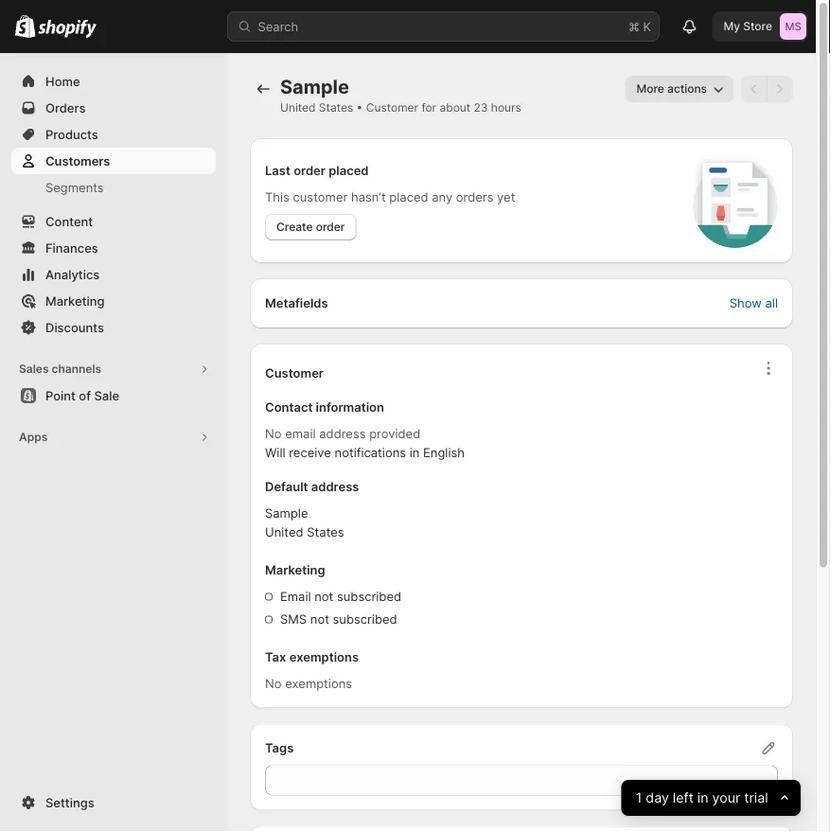 Task type: vqa. For each thing, say whether or not it's contained in the screenshot.
text box on the bottom
yes



Task type: describe. For each thing, give the bounding box(es) containing it.
previous image
[[746, 80, 765, 99]]

next image
[[771, 80, 790, 99]]

products link
[[11, 121, 216, 148]]

this
[[265, 189, 290, 204]]

tax exemptions
[[265, 650, 359, 665]]

more actions
[[637, 82, 708, 96]]

states for sample united states
[[307, 525, 345, 540]]

subscribed for email not subscribed
[[337, 590, 402, 604]]

will
[[265, 446, 286, 460]]

english
[[424, 446, 465, 460]]

settings link
[[11, 790, 216, 817]]

receive
[[289, 446, 331, 460]]

show all
[[730, 296, 779, 310]]

hasn't
[[351, 189, 386, 204]]

create
[[277, 220, 313, 234]]

customer inside sample united states • customer for about 23 hours
[[366, 101, 419, 115]]

1 horizontal spatial placed
[[390, 189, 429, 204]]

more actions button
[[626, 76, 734, 102]]

actions
[[668, 82, 708, 96]]

customers
[[45, 153, 110, 168]]

day
[[647, 791, 670, 807]]

all
[[766, 296, 779, 310]]

discounts
[[45, 320, 104, 335]]

content
[[45, 214, 93, 229]]

create order button
[[265, 214, 357, 241]]

0 horizontal spatial customer
[[265, 366, 324, 381]]

k
[[644, 19, 652, 34]]

discounts link
[[11, 315, 216, 341]]

no for no email address provided will receive notifications in english
[[265, 427, 282, 441]]

sample for sample united states • customer for about 23 hours
[[280, 75, 350, 99]]

united for sample united states
[[265, 525, 304, 540]]

channels
[[52, 362, 101, 376]]

metafields
[[265, 296, 328, 310]]

exemptions for tax exemptions
[[290, 650, 359, 665]]

more
[[637, 82, 665, 96]]

tax
[[265, 650, 287, 665]]

create order
[[277, 220, 345, 234]]

sales channels
[[19, 362, 101, 376]]

hours
[[492, 101, 522, 115]]

point of sale button
[[0, 383, 227, 409]]

united for sample united states • customer for about 23 hours
[[280, 101, 316, 115]]

apps
[[19, 431, 48, 444]]

no email address provided will receive notifications in english
[[265, 427, 465, 460]]

sales
[[19, 362, 49, 376]]

default address
[[265, 480, 359, 495]]

sms not subscribed
[[280, 613, 398, 627]]

left
[[674, 791, 694, 807]]

this customer hasn't placed any orders yet
[[265, 189, 516, 204]]

marketing inside marketing "link"
[[45, 294, 105, 308]]

store
[[744, 19, 773, 33]]

segments link
[[11, 174, 216, 201]]

sale
[[94, 388, 119, 403]]

show
[[730, 296, 763, 310]]

home
[[45, 74, 80, 89]]

any
[[432, 189, 453, 204]]

contact
[[265, 400, 313, 415]]

0 horizontal spatial placed
[[329, 163, 369, 178]]

states for sample united states • customer for about 23 hours
[[319, 101, 354, 115]]

no for no exemptions
[[265, 677, 282, 692]]

1 day left in your trial button
[[622, 781, 802, 817]]

analytics link
[[11, 261, 216, 288]]

last order placed
[[265, 163, 369, 178]]

show all link
[[730, 294, 779, 313]]

⌘
[[629, 19, 640, 34]]

sales channels button
[[11, 356, 216, 383]]



Task type: locate. For each thing, give the bounding box(es) containing it.
1 horizontal spatial customer
[[366, 101, 419, 115]]

0 vertical spatial placed
[[329, 163, 369, 178]]

sample
[[280, 75, 350, 99], [265, 506, 308, 521]]

exemptions
[[290, 650, 359, 665], [285, 677, 353, 692]]

no down tax
[[265, 677, 282, 692]]

2 no from the top
[[265, 677, 282, 692]]

0 vertical spatial exemptions
[[290, 650, 359, 665]]

trial
[[745, 791, 769, 807]]

order inside button
[[316, 220, 345, 234]]

email
[[280, 590, 311, 604]]

your
[[713, 791, 741, 807]]

home link
[[11, 68, 216, 95]]

united inside sample united states
[[265, 525, 304, 540]]

content link
[[11, 208, 216, 235]]

products
[[45, 127, 98, 142]]

1 vertical spatial states
[[307, 525, 345, 540]]

address inside the no email address provided will receive notifications in english
[[319, 427, 366, 441]]

1 day left in your trial
[[637, 791, 769, 807]]

united inside sample united states • customer for about 23 hours
[[280, 101, 316, 115]]

not right sms
[[311, 613, 330, 627]]

0 vertical spatial customer
[[366, 101, 419, 115]]

1 vertical spatial order
[[316, 220, 345, 234]]

1 vertical spatial placed
[[390, 189, 429, 204]]

email not subscribed
[[280, 590, 402, 604]]

point of sale
[[45, 388, 119, 403]]

marketing up discounts
[[45, 294, 105, 308]]

not for email
[[315, 590, 334, 604]]

0 vertical spatial not
[[315, 590, 334, 604]]

customer
[[366, 101, 419, 115], [265, 366, 324, 381]]

sample down search
[[280, 75, 350, 99]]

1 vertical spatial sample
[[265, 506, 308, 521]]

0 vertical spatial marketing
[[45, 294, 105, 308]]

sample united states • customer for about 23 hours
[[280, 75, 522, 115]]

apps button
[[11, 424, 216, 451]]

1 vertical spatial not
[[311, 613, 330, 627]]

order down customer
[[316, 220, 345, 234]]

no
[[265, 427, 282, 441], [265, 677, 282, 692]]

about
[[440, 101, 471, 115]]

exemptions up the no exemptions
[[290, 650, 359, 665]]

1 vertical spatial marketing
[[265, 563, 326, 578]]

states left •
[[319, 101, 354, 115]]

last
[[265, 163, 291, 178]]

orders
[[456, 189, 494, 204]]

1 horizontal spatial marketing
[[265, 563, 326, 578]]

0 vertical spatial no
[[265, 427, 282, 441]]

1 no from the top
[[265, 427, 282, 441]]

orders
[[45, 100, 86, 115]]

provided
[[370, 427, 421, 441]]

0 vertical spatial order
[[294, 163, 326, 178]]

sample united states
[[265, 506, 345, 540]]

shopify image
[[15, 15, 35, 38], [38, 19, 97, 38]]

1 horizontal spatial in
[[698, 791, 709, 807]]

segments
[[45, 180, 104, 195]]

subscribed for sms not subscribed
[[333, 613, 398, 627]]

united down default
[[265, 525, 304, 540]]

in inside the no email address provided will receive notifications in english
[[410, 446, 420, 460]]

customer right •
[[366, 101, 419, 115]]

placed up hasn't on the top of the page
[[329, 163, 369, 178]]

customer up contact
[[265, 366, 324, 381]]

None text field
[[265, 766, 779, 796]]

my store image
[[781, 13, 807, 40]]

1 vertical spatial united
[[265, 525, 304, 540]]

subscribed up sms not subscribed
[[337, 590, 402, 604]]

1 vertical spatial in
[[698, 791, 709, 807]]

default
[[265, 480, 308, 495]]

1 vertical spatial no
[[265, 677, 282, 692]]

address down information
[[319, 427, 366, 441]]

email
[[285, 427, 316, 441]]

1 horizontal spatial shopify image
[[38, 19, 97, 38]]

in right left
[[698, 791, 709, 807]]

sample inside sample united states
[[265, 506, 308, 521]]

•
[[357, 101, 363, 115]]

exemptions for no exemptions
[[285, 677, 353, 692]]

in inside dropdown button
[[698, 791, 709, 807]]

0 vertical spatial sample
[[280, 75, 350, 99]]

1 vertical spatial customer
[[265, 366, 324, 381]]

of
[[79, 388, 91, 403]]

customers link
[[11, 148, 216, 174]]

1 vertical spatial subscribed
[[333, 613, 398, 627]]

0 horizontal spatial in
[[410, 446, 420, 460]]

for
[[422, 101, 437, 115]]

no exemptions
[[265, 677, 353, 692]]

0 vertical spatial address
[[319, 427, 366, 441]]

no up will
[[265, 427, 282, 441]]

order for last
[[294, 163, 326, 178]]

settings
[[45, 796, 94, 811]]

contact information
[[265, 400, 385, 415]]

order up customer
[[294, 163, 326, 178]]

my
[[724, 19, 741, 33]]

0 vertical spatial states
[[319, 101, 354, 115]]

point
[[45, 388, 76, 403]]

⌘ k
[[629, 19, 652, 34]]

exemptions down tax exemptions
[[285, 677, 353, 692]]

analytics
[[45, 267, 100, 282]]

1
[[637, 791, 643, 807]]

1 vertical spatial exemptions
[[285, 677, 353, 692]]

0 vertical spatial subscribed
[[337, 590, 402, 604]]

states inside sample united states • customer for about 23 hours
[[319, 101, 354, 115]]

customer
[[293, 189, 348, 204]]

placed left the any
[[390, 189, 429, 204]]

placed
[[329, 163, 369, 178], [390, 189, 429, 204]]

orders link
[[11, 95, 216, 121]]

subscribed down email not subscribed
[[333, 613, 398, 627]]

in
[[410, 446, 420, 460], [698, 791, 709, 807]]

notifications
[[335, 446, 406, 460]]

0 vertical spatial united
[[280, 101, 316, 115]]

not
[[315, 590, 334, 604], [311, 613, 330, 627]]

order
[[294, 163, 326, 178], [316, 220, 345, 234]]

sms
[[280, 613, 307, 627]]

marketing up 'email'
[[265, 563, 326, 578]]

order for create
[[316, 220, 345, 234]]

0 horizontal spatial marketing
[[45, 294, 105, 308]]

address
[[319, 427, 366, 441], [311, 480, 359, 495]]

0 horizontal spatial shopify image
[[15, 15, 35, 38]]

subscribed
[[337, 590, 402, 604], [333, 613, 398, 627]]

information
[[316, 400, 385, 415]]

states down default address
[[307, 525, 345, 540]]

0 vertical spatial in
[[410, 446, 420, 460]]

in down provided
[[410, 446, 420, 460]]

23
[[474, 101, 488, 115]]

not for sms
[[311, 613, 330, 627]]

not up sms not subscribed
[[315, 590, 334, 604]]

united left •
[[280, 101, 316, 115]]

yet
[[497, 189, 516, 204]]

no inside the no email address provided will receive notifications in english
[[265, 427, 282, 441]]

sample down default
[[265, 506, 308, 521]]

1 vertical spatial address
[[311, 480, 359, 495]]

sample for sample united states
[[265, 506, 308, 521]]

marketing link
[[11, 288, 216, 315]]

my store
[[724, 19, 773, 33]]

sample inside sample united states • customer for about 23 hours
[[280, 75, 350, 99]]

marketing
[[45, 294, 105, 308], [265, 563, 326, 578]]

finances
[[45, 241, 98, 255]]

tags
[[265, 741, 294, 756]]

finances link
[[11, 235, 216, 261]]

point of sale link
[[11, 383, 216, 409]]

address down receive
[[311, 480, 359, 495]]

states inside sample united states
[[307, 525, 345, 540]]

states
[[319, 101, 354, 115], [307, 525, 345, 540]]

search
[[258, 19, 299, 34]]



